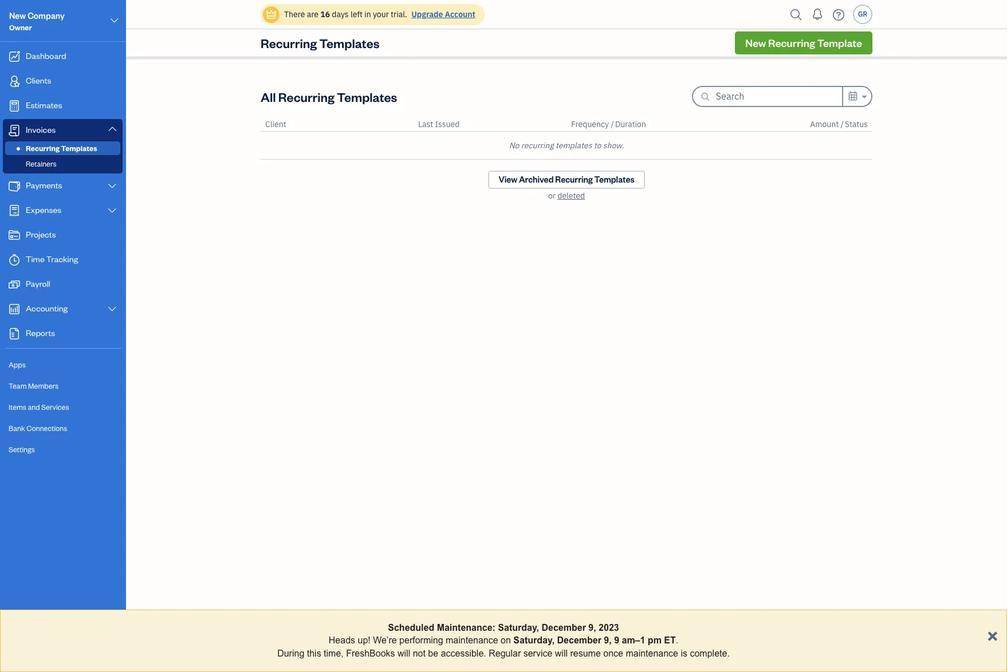 Task type: locate. For each thing, give the bounding box(es) containing it.
frequency
[[571, 119, 609, 129]]

recurring
[[261, 35, 317, 51], [768, 36, 815, 49], [278, 89, 335, 105], [26, 144, 60, 153], [555, 174, 593, 185]]

templates
[[556, 140, 592, 151]]

2 chevron large down image from the top
[[107, 182, 117, 191]]

december
[[542, 623, 586, 633], [557, 636, 601, 646]]

chevron large down image for expenses
[[107, 206, 117, 215]]

amount
[[810, 119, 839, 129]]

recurring down search image
[[768, 36, 815, 49]]

is
[[681, 649, 687, 659]]

0 vertical spatial maintenance
[[446, 636, 498, 646]]

1 vertical spatial new
[[745, 36, 766, 49]]

scheduled maintenance: saturday, december 9, 2023 heads up! we're performing maintenance on saturday, december 9, 9 am–1 pm et . during this time, freshbooks will not be accessible. regular service will resume once maintenance is complete.
[[277, 623, 730, 659]]

search image
[[787, 6, 805, 23]]

1 horizontal spatial maintenance
[[626, 649, 678, 659]]

owner
[[9, 23, 32, 32]]

dashboard image
[[7, 51, 21, 62]]

recurring right "all"
[[278, 89, 335, 105]]

1 vertical spatial saturday,
[[514, 636, 555, 646]]

retainers link
[[5, 157, 120, 171]]

will
[[398, 649, 410, 659], [555, 649, 568, 659]]

0 horizontal spatial maintenance
[[446, 636, 498, 646]]

to
[[594, 140, 601, 151]]

0 vertical spatial chevron large down image
[[109, 14, 120, 27]]

accounting link
[[3, 298, 123, 321]]

dashboard
[[26, 50, 66, 61]]

/ left status 'link'
[[841, 119, 844, 129]]

1 vertical spatial december
[[557, 636, 601, 646]]

payments
[[26, 180, 62, 191]]

maintenance down pm
[[626, 649, 678, 659]]

amount / status
[[810, 119, 868, 129]]

/ for duration
[[611, 119, 614, 129]]

0 vertical spatial recurring templates
[[261, 35, 380, 51]]

1 vertical spatial recurring templates
[[26, 144, 97, 153]]

1 horizontal spatial /
[[841, 119, 844, 129]]

up!
[[358, 636, 371, 646]]

your
[[373, 9, 389, 19]]

recurring
[[521, 140, 554, 151]]

gr button
[[853, 5, 873, 24]]

show.
[[603, 140, 624, 151]]

frequency / duration
[[571, 119, 646, 129]]

chevron large down image inside expenses link
[[107, 206, 117, 215]]

2 / from the left
[[841, 119, 844, 129]]

gr
[[858, 10, 868, 18]]

timer image
[[7, 254, 21, 266]]

settings
[[9, 445, 35, 454]]

1 horizontal spatial will
[[555, 649, 568, 659]]

3 chevron large down image from the top
[[107, 206, 117, 215]]

estimates
[[26, 100, 62, 111]]

members
[[28, 382, 59, 391]]

clients
[[26, 75, 51, 86]]

will right service
[[555, 649, 568, 659]]

recurring up retainers
[[26, 144, 60, 153]]

settings link
[[3, 440, 123, 460]]

will left not
[[398, 649, 410, 659]]

templates inside the view archived recurring templates or deleted
[[594, 174, 635, 185]]

saturday, up the on
[[498, 623, 539, 633]]

recurring templates up retainers link
[[26, 144, 97, 153]]

maintenance down the maintenance:
[[446, 636, 498, 646]]

chevron large down image
[[109, 14, 120, 27], [107, 305, 117, 314]]

0 horizontal spatial will
[[398, 649, 410, 659]]

time tracking
[[26, 254, 78, 265]]

templates inside the "main" element
[[61, 144, 97, 153]]

dashboard link
[[3, 45, 123, 69]]

/ left duration
[[611, 119, 614, 129]]

issued
[[435, 119, 460, 129]]

time tracking link
[[3, 249, 123, 272]]

templates
[[319, 35, 380, 51], [337, 89, 397, 105], [61, 144, 97, 153], [594, 174, 635, 185]]

0 vertical spatial chevron large down image
[[107, 124, 117, 133]]

last
[[418, 119, 433, 129]]

this
[[307, 649, 321, 659]]

1 vertical spatial chevron large down image
[[107, 182, 117, 191]]

0 horizontal spatial /
[[611, 119, 614, 129]]

1 horizontal spatial 9,
[[604, 636, 612, 646]]

recurring templates link
[[5, 142, 120, 155]]

1 chevron large down image from the top
[[107, 124, 117, 133]]

invoices
[[26, 124, 56, 135]]

9, left 9
[[604, 636, 612, 646]]

all
[[261, 89, 276, 105]]

chevron large down image up the recurring templates link
[[107, 124, 117, 133]]

estimate image
[[7, 100, 21, 112]]

0 horizontal spatial recurring templates
[[26, 144, 97, 153]]

and
[[28, 403, 40, 412]]

performing
[[399, 636, 443, 646]]

chevron large down image
[[107, 124, 117, 133], [107, 182, 117, 191], [107, 206, 117, 215]]

view archived recurring templates link
[[488, 171, 645, 189]]

deleted link
[[558, 191, 585, 201]]

bank connections link
[[3, 419, 123, 439]]

/
[[611, 119, 614, 129], [841, 119, 844, 129]]

saturday, up service
[[514, 636, 555, 646]]

0 vertical spatial new
[[9, 10, 26, 21]]

expenses
[[26, 205, 61, 215]]

company
[[28, 10, 65, 21]]

.
[[676, 636, 678, 646]]

recurring down there
[[261, 35, 317, 51]]

in
[[364, 9, 371, 19]]

9, left 2023
[[589, 623, 596, 633]]

client image
[[7, 76, 21, 87]]

maintenance
[[446, 636, 498, 646], [626, 649, 678, 659]]

left
[[351, 9, 363, 19]]

9
[[614, 636, 619, 646]]

2 vertical spatial chevron large down image
[[107, 206, 117, 215]]

1 vertical spatial chevron large down image
[[107, 305, 117, 314]]

1 horizontal spatial new
[[745, 36, 766, 49]]

1 / from the left
[[611, 119, 614, 129]]

chevron large down image down payments link
[[107, 206, 117, 215]]

view archived recurring templates or deleted
[[499, 174, 635, 201]]

saturday,
[[498, 623, 539, 633], [514, 636, 555, 646]]

new inside new company owner
[[9, 10, 26, 21]]

pm
[[648, 636, 662, 646]]

0 horizontal spatial new
[[9, 10, 26, 21]]

recurring templates down 16
[[261, 35, 380, 51]]

0 horizontal spatial 9,
[[589, 623, 596, 633]]

recurring up deleted link
[[555, 174, 593, 185]]

resume
[[570, 649, 601, 659]]

regular
[[489, 649, 521, 659]]

invoices link
[[3, 119, 123, 142]]

chart image
[[7, 304, 21, 315]]

1 vertical spatial maintenance
[[626, 649, 678, 659]]

× dialog
[[0, 610, 1007, 673]]

chevron large down image down retainers link
[[107, 182, 117, 191]]

reports
[[26, 328, 55, 339]]

estimates link
[[3, 95, 123, 118]]

bank
[[9, 424, 25, 433]]

services
[[41, 403, 69, 412]]

there
[[284, 9, 305, 19]]

new
[[9, 10, 26, 21], [745, 36, 766, 49]]

notifications image
[[808, 3, 827, 26]]

/ for status
[[841, 119, 844, 129]]



Task type: describe. For each thing, give the bounding box(es) containing it.
days
[[332, 9, 349, 19]]

complete.
[[690, 649, 730, 659]]

upgrade
[[411, 9, 443, 19]]

go to help image
[[830, 6, 848, 23]]

chevron large down image for payments
[[107, 182, 117, 191]]

view
[[499, 174, 517, 185]]

freshbooks
[[346, 649, 395, 659]]

16
[[320, 9, 330, 19]]

chevron large down image for invoices
[[107, 124, 117, 133]]

no recurring templates to show.
[[509, 140, 624, 151]]

new recurring template
[[745, 36, 862, 49]]

projects
[[26, 229, 56, 240]]

Search text field
[[716, 87, 842, 105]]

time,
[[324, 649, 344, 659]]

new recurring template link
[[735, 32, 873, 54]]

maintenance:
[[437, 623, 495, 633]]

crown image
[[265, 8, 277, 20]]

new company owner
[[9, 10, 65, 32]]

am–1
[[622, 636, 645, 646]]

report image
[[7, 328, 21, 340]]

recurring inside the view archived recurring templates or deleted
[[555, 174, 593, 185]]

reports link
[[3, 323, 123, 346]]

calendar image
[[848, 89, 858, 103]]

amount link
[[810, 119, 841, 129]]

time
[[26, 254, 45, 265]]

duration link
[[615, 119, 646, 129]]

last issued
[[418, 119, 460, 129]]

accessible.
[[441, 649, 486, 659]]

service
[[523, 649, 552, 659]]

money image
[[7, 279, 21, 290]]

team members link
[[3, 376, 123, 396]]

×
[[987, 624, 998, 646]]

deleted
[[558, 191, 585, 201]]

project image
[[7, 230, 21, 241]]

2 will from the left
[[555, 649, 568, 659]]

0 vertical spatial 9,
[[589, 623, 596, 633]]

scheduled
[[388, 623, 434, 633]]

template
[[817, 36, 862, 49]]

client link
[[265, 119, 286, 129]]

no
[[509, 140, 519, 151]]

bank connections
[[9, 424, 67, 433]]

projects link
[[3, 224, 123, 247]]

team
[[9, 382, 27, 391]]

0 vertical spatial december
[[542, 623, 586, 633]]

new for new recurring template
[[745, 36, 766, 49]]

trial.
[[391, 9, 407, 19]]

et
[[664, 636, 676, 646]]

recurring inside the "main" element
[[26, 144, 60, 153]]

payroll
[[26, 278, 50, 289]]

be
[[428, 649, 438, 659]]

client
[[265, 119, 286, 129]]

team members
[[9, 382, 59, 391]]

0 vertical spatial saturday,
[[498, 623, 539, 633]]

status link
[[845, 119, 868, 129]]

upgrade account link
[[409, 9, 475, 19]]

account
[[445, 9, 475, 19]]

items
[[9, 403, 26, 412]]

apps link
[[3, 355, 123, 375]]

once
[[603, 649, 623, 659]]

clients link
[[3, 70, 123, 93]]

payments link
[[3, 175, 123, 198]]

accounting
[[26, 303, 68, 314]]

duration
[[615, 119, 646, 129]]

main element
[[0, 0, 155, 673]]

on
[[501, 636, 511, 646]]

new for new company owner
[[9, 10, 26, 21]]

1 horizontal spatial recurring templates
[[261, 35, 380, 51]]

expense image
[[7, 205, 21, 217]]

are
[[307, 9, 318, 19]]

apps
[[9, 360, 26, 370]]

tracking
[[46, 254, 78, 265]]

heads
[[329, 636, 355, 646]]

invoice image
[[7, 125, 21, 136]]

2023
[[599, 623, 619, 633]]

we're
[[373, 636, 397, 646]]

1 will from the left
[[398, 649, 410, 659]]

connections
[[27, 424, 67, 433]]

during
[[277, 649, 304, 659]]

items and services
[[9, 403, 69, 412]]

status
[[845, 119, 868, 129]]

retainers
[[26, 159, 56, 168]]

× button
[[987, 624, 998, 646]]

recurring templates inside the "main" element
[[26, 144, 97, 153]]

payroll link
[[3, 273, 123, 297]]

1 vertical spatial 9,
[[604, 636, 612, 646]]

all recurring templates
[[261, 89, 397, 105]]

archived
[[519, 174, 554, 185]]

items and services link
[[3, 398, 123, 418]]

caretdown image
[[860, 90, 867, 104]]

expenses link
[[3, 199, 123, 223]]

payment image
[[7, 180, 21, 192]]



Task type: vqa. For each thing, say whether or not it's contained in the screenshot.
is
yes



